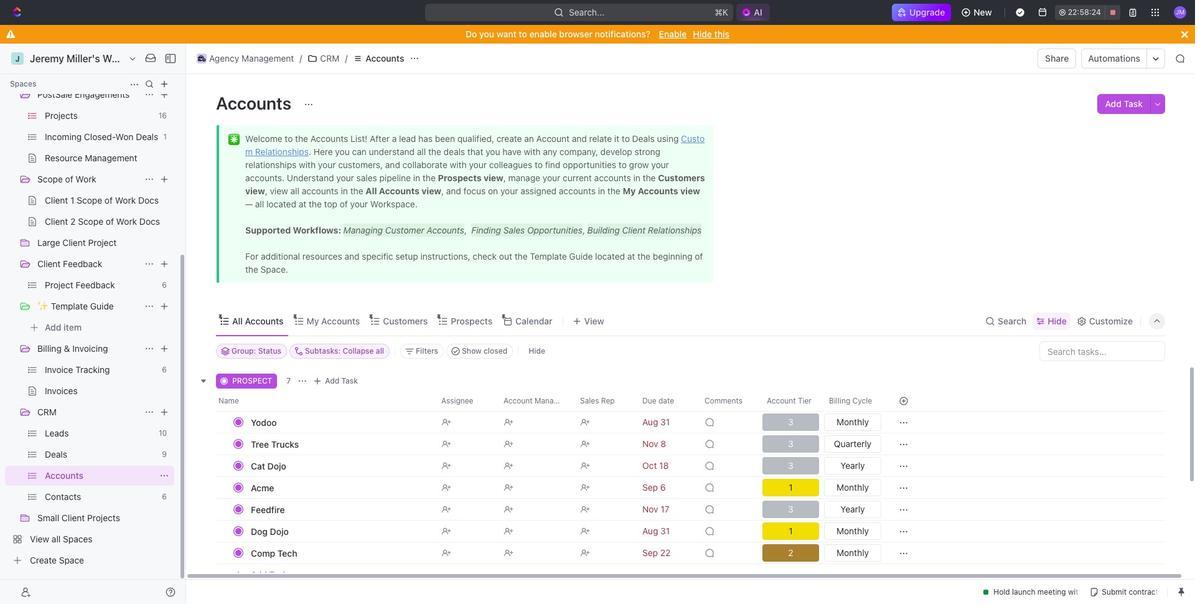 Task type: describe. For each thing, give the bounding box(es) containing it.
prospects link
[[449, 312, 493, 330]]

group:
[[232, 346, 256, 356]]

billing & invoicing link
[[37, 339, 139, 359]]

view button
[[568, 306, 609, 336]]

workspace
[[103, 53, 154, 64]]

monthly for yodoo
[[837, 417, 869, 427]]

of for 2
[[106, 216, 114, 227]]

1 vertical spatial projects
[[87, 512, 120, 523]]

ai
[[754, 7, 763, 17]]

show closed
[[462, 346, 508, 356]]

upgrade
[[910, 7, 945, 17]]

comments button
[[697, 391, 760, 411]]

3 6 from the top
[[162, 492, 167, 501]]

of for 1
[[105, 195, 113, 205]]

0 horizontal spatial spaces
[[10, 79, 36, 88]]

agency management inside sidebar navigation
[[30, 68, 115, 78]]

account for account tier
[[767, 396, 796, 405]]

accounts inside tree
[[45, 470, 83, 481]]

status
[[258, 346, 281, 356]]

search...
[[569, 7, 605, 17]]

new button
[[957, 2, 1000, 22]]

guide
[[90, 301, 114, 311]]

project feedback
[[45, 280, 115, 290]]

hide inside button
[[529, 346, 545, 356]]

quarterly
[[834, 438, 872, 449]]

tree trucks link
[[248, 435, 432, 453]]

customers link
[[381, 312, 428, 330]]

monthly for acme
[[837, 482, 869, 493]]

jm button
[[1171, 2, 1191, 22]]

postsale
[[37, 89, 72, 100]]

view button
[[568, 312, 609, 330]]

acme link
[[248, 479, 432, 497]]

1 horizontal spatial accounts link
[[350, 51, 407, 66]]

0 vertical spatial add task
[[1106, 98, 1143, 109]]

0 vertical spatial agency management
[[209, 53, 294, 64]]

3 button for feedfire
[[760, 498, 822, 521]]

client 2 scope of work docs link
[[45, 212, 172, 232]]

projects link
[[45, 106, 154, 126]]

1 vertical spatial add task button
[[310, 374, 363, 389]]

contacts link
[[45, 487, 157, 507]]

search button
[[982, 312, 1031, 330]]

10
[[159, 428, 167, 438]]

subtasks:
[[305, 346, 341, 356]]

dog
[[251, 526, 268, 536]]

3 for tree trucks
[[788, 438, 794, 449]]

1 button for dog dojo
[[760, 520, 822, 542]]

my
[[307, 315, 319, 326]]

view for view all spaces
[[30, 534, 49, 544]]

6 for feedback
[[162, 280, 167, 290]]

share button
[[1038, 49, 1077, 68]]

due
[[643, 396, 657, 405]]

account tier button
[[760, 391, 822, 411]]

monthly button for dog dojo
[[822, 520, 884, 542]]

invoice tracking link
[[45, 360, 157, 380]]

business time image
[[13, 70, 22, 77]]

dojo for cat dojo
[[268, 460, 286, 471]]

invoicing
[[72, 343, 108, 354]]

billing for billing cycle
[[829, 396, 851, 405]]

template
[[51, 301, 88, 311]]

rep
[[601, 396, 615, 405]]

2 / from the left
[[345, 53, 348, 64]]

do you want to enable browser notifications? enable hide this
[[466, 29, 730, 39]]

1 vertical spatial add task
[[325, 376, 358, 385]]

1 / from the left
[[300, 53, 302, 64]]

you
[[480, 29, 494, 39]]

cat
[[251, 460, 265, 471]]

assignee button
[[434, 391, 496, 411]]

small
[[37, 512, 59, 523]]

⌘k
[[715, 7, 729, 17]]

1 inside incoming closed-won deals 1
[[163, 132, 167, 141]]

want
[[497, 29, 517, 39]]

large client project link
[[37, 233, 172, 253]]

won
[[116, 131, 134, 142]]

sales rep
[[580, 396, 615, 405]]

22:58:24 button
[[1055, 5, 1121, 20]]

dojo for dog dojo
[[270, 526, 289, 536]]

calendar link
[[513, 312, 553, 330]]

client for feedback
[[37, 258, 61, 269]]

0 vertical spatial all
[[376, 346, 384, 356]]

3 for cat dojo
[[788, 460, 794, 471]]

project inside project feedback link
[[45, 280, 73, 290]]

2 button
[[760, 542, 822, 564]]

6 for tracking
[[162, 365, 167, 374]]

assignee
[[441, 396, 474, 405]]

prospect
[[232, 376, 272, 385]]

1 horizontal spatial add
[[325, 376, 340, 385]]

docs for client 2 scope of work docs
[[139, 216, 160, 227]]

resource
[[45, 153, 82, 163]]

project feedback link
[[45, 275, 157, 295]]

share
[[1046, 53, 1069, 64]]

cat dojo link
[[248, 457, 432, 475]]

0 vertical spatial management
[[242, 53, 294, 64]]

scope for 2
[[78, 216, 103, 227]]

✨
[[37, 301, 49, 311]]

all accounts
[[232, 315, 284, 326]]

ai button
[[737, 4, 770, 21]]

feedfire
[[251, 504, 285, 515]]

view for view
[[585, 315, 604, 326]]

work for 2
[[116, 216, 137, 227]]

2 inside 'dropdown button'
[[789, 547, 794, 558]]

filters button
[[400, 344, 444, 359]]

1 vertical spatial spaces
[[63, 534, 92, 544]]

comp
[[251, 548, 275, 558]]

tier
[[798, 396, 812, 405]]

dog dojo
[[251, 526, 289, 536]]

1 horizontal spatial agency management link
[[194, 51, 297, 66]]

small client projects
[[37, 512, 120, 523]]

client 1 scope of work docs
[[45, 195, 159, 205]]

management for "resource management" link
[[85, 153, 137, 163]]

22:58:24
[[1068, 7, 1102, 17]]

date
[[659, 396, 674, 405]]

3 button for cat dojo
[[760, 455, 822, 477]]

0 vertical spatial work
[[76, 174, 96, 184]]

j
[[15, 54, 20, 63]]

incoming closed-won deals link
[[45, 127, 158, 147]]

leads
[[45, 428, 69, 438]]

0 vertical spatial scope
[[37, 174, 63, 184]]

resource management
[[45, 153, 137, 163]]

cat dojo
[[251, 460, 286, 471]]

client for 1
[[45, 195, 68, 205]]

3 button for yodoo
[[760, 411, 822, 433]]

all accounts link
[[230, 312, 284, 330]]

create
[[30, 555, 57, 565]]

view all spaces link
[[5, 529, 172, 549]]

group: status
[[232, 346, 281, 356]]

sidebar navigation
[[0, 0, 189, 604]]

0 horizontal spatial accounts link
[[45, 466, 154, 486]]

0 horizontal spatial crm link
[[37, 402, 139, 422]]

project inside large client project link
[[88, 237, 117, 248]]

invoices link
[[45, 381, 172, 401]]

0 vertical spatial task
[[1124, 98, 1143, 109]]

collapse
[[343, 346, 374, 356]]

7
[[287, 376, 291, 385]]

yearly button for cat dojo
[[822, 455, 884, 477]]



Task type: locate. For each thing, give the bounding box(es) containing it.
0 vertical spatial view
[[585, 315, 604, 326]]

browser
[[559, 29, 593, 39]]

1 horizontal spatial agency
[[209, 53, 239, 64]]

2 yearly from the top
[[841, 504, 865, 514]]

1 horizontal spatial add task button
[[1098, 94, 1151, 114]]

scope down client 1 scope of work docs
[[78, 216, 103, 227]]

1 horizontal spatial /
[[345, 53, 348, 64]]

client down contacts
[[62, 512, 85, 523]]

0 vertical spatial yearly
[[841, 460, 865, 471]]

add up name dropdown button
[[325, 376, 340, 385]]

of inside 'scope of work' link
[[65, 174, 73, 184]]

1 horizontal spatial hide
[[693, 29, 712, 39]]

comp tech
[[251, 548, 297, 558]]

yearly button for feedfire
[[822, 498, 884, 521]]

resource management link
[[45, 148, 172, 168]]

0 vertical spatial 1 button
[[760, 476, 822, 499]]

due date
[[643, 396, 674, 405]]

1 yearly button from the top
[[822, 455, 884, 477]]

0 vertical spatial project
[[88, 237, 117, 248]]

hide button
[[524, 344, 550, 359]]

agency management link inside sidebar navigation
[[30, 64, 172, 83]]

yearly for cat dojo
[[841, 460, 865, 471]]

deals right won
[[136, 131, 158, 142]]

1 vertical spatial task
[[342, 376, 358, 385]]

create space link
[[5, 550, 172, 570]]

billing left the cycle
[[829, 396, 851, 405]]

hide right search
[[1048, 315, 1067, 326]]

hide inside dropdown button
[[1048, 315, 1067, 326]]

deals down leads
[[45, 449, 67, 460]]

deals
[[136, 131, 158, 142], [45, 449, 67, 460]]

1 monthly from the top
[[837, 417, 869, 427]]

billing inside tree
[[37, 343, 62, 354]]

1 vertical spatial docs
[[139, 216, 160, 227]]

1 3 button from the top
[[760, 411, 822, 433]]

3 monthly button from the top
[[822, 520, 884, 542]]

closed
[[484, 346, 508, 356]]

2 vertical spatial of
[[106, 216, 114, 227]]

0 horizontal spatial projects
[[45, 110, 78, 121]]

1 monthly button from the top
[[822, 411, 884, 433]]

3 monthly from the top
[[837, 526, 869, 536]]

1 vertical spatial 6
[[162, 365, 167, 374]]

1 horizontal spatial all
[[376, 346, 384, 356]]

add task up name dropdown button
[[325, 376, 358, 385]]

0 horizontal spatial view
[[30, 534, 49, 544]]

dojo right dog
[[270, 526, 289, 536]]

view inside button
[[585, 315, 604, 326]]

3 for feedfire
[[788, 504, 794, 514]]

client up 'large'
[[45, 216, 68, 227]]

name
[[219, 396, 239, 405]]

hide left this
[[693, 29, 712, 39]]

0 vertical spatial add
[[1106, 98, 1122, 109]]

4 3 button from the top
[[760, 498, 822, 521]]

account manager button
[[496, 391, 573, 411]]

2 3 from the top
[[788, 438, 794, 449]]

1 vertical spatial yearly button
[[822, 498, 884, 521]]

1 horizontal spatial agency management
[[209, 53, 294, 64]]

add item
[[45, 322, 82, 333]]

jeremy miller's workspace, , element
[[11, 52, 24, 65]]

add
[[1106, 98, 1122, 109], [45, 322, 61, 333], [325, 376, 340, 385]]

0 horizontal spatial add task button
[[310, 374, 363, 389]]

0 horizontal spatial 2
[[70, 216, 76, 227]]

billing for billing & invoicing
[[37, 343, 62, 354]]

scope down 'scope of work' link
[[77, 195, 102, 205]]

0 vertical spatial docs
[[138, 195, 159, 205]]

invoices
[[45, 385, 78, 396]]

1 vertical spatial hide
[[1048, 315, 1067, 326]]

billing inside dropdown button
[[829, 396, 851, 405]]

1 button for acme
[[760, 476, 822, 499]]

closed-
[[84, 131, 116, 142]]

2 monthly button from the top
[[822, 476, 884, 499]]

1 horizontal spatial view
[[585, 315, 604, 326]]

jeremy
[[30, 53, 64, 64]]

tech
[[278, 548, 297, 558]]

postsale engagements link
[[37, 85, 139, 105]]

0 vertical spatial crm link
[[305, 51, 343, 66]]

space
[[59, 555, 84, 565]]

small client projects link
[[37, 508, 172, 528]]

0 vertical spatial projects
[[45, 110, 78, 121]]

feedback for project feedback
[[76, 280, 115, 290]]

2 inside sidebar navigation
[[70, 216, 76, 227]]

invoice
[[45, 364, 73, 375]]

monthly for dog dojo
[[837, 526, 869, 536]]

feedback down client feedback link
[[76, 280, 115, 290]]

0 horizontal spatial project
[[45, 280, 73, 290]]

2 vertical spatial add
[[325, 376, 340, 385]]

spaces down the small client projects
[[63, 534, 92, 544]]

my accounts link
[[304, 312, 360, 330]]

account inside dropdown button
[[504, 396, 533, 405]]

tree trucks
[[251, 439, 299, 449]]

3 3 from the top
[[788, 460, 794, 471]]

billing & invoicing
[[37, 343, 108, 354]]

0 horizontal spatial agency management
[[30, 68, 115, 78]]

tree inside sidebar navigation
[[5, 0, 174, 570]]

2 1 button from the top
[[760, 520, 822, 542]]

all up create space at the left
[[52, 534, 61, 544]]

agency
[[209, 53, 239, 64], [30, 68, 60, 78]]

account tier
[[767, 396, 812, 405]]

1 horizontal spatial spaces
[[63, 534, 92, 544]]

0 horizontal spatial deals
[[45, 449, 67, 460]]

0 vertical spatial add task button
[[1098, 94, 1151, 114]]

all right collapse
[[376, 346, 384, 356]]

add task button up name dropdown button
[[310, 374, 363, 389]]

1 vertical spatial of
[[105, 195, 113, 205]]

1 vertical spatial project
[[45, 280, 73, 290]]

0 horizontal spatial add
[[45, 322, 61, 333]]

3 button for tree trucks
[[760, 433, 822, 455]]

customize button
[[1073, 312, 1137, 330]]

monthly button for acme
[[822, 476, 884, 499]]

1 horizontal spatial billing
[[829, 396, 851, 405]]

jeremy miller's workspace
[[30, 53, 154, 64]]

client up client feedback
[[62, 237, 86, 248]]

add task button
[[1098, 94, 1151, 114], [310, 374, 363, 389]]

view right calendar
[[585, 315, 604, 326]]

of inside client 1 scope of work docs link
[[105, 195, 113, 205]]

2 vertical spatial work
[[116, 216, 137, 227]]

1 vertical spatial crm
[[37, 407, 57, 417]]

1 vertical spatial add
[[45, 322, 61, 333]]

3 3 button from the top
[[760, 455, 822, 477]]

work down client 1 scope of work docs link
[[116, 216, 137, 227]]

2 yearly button from the top
[[822, 498, 884, 521]]

quarterly button
[[822, 433, 884, 455]]

of inside client 2 scope of work docs link
[[106, 216, 114, 227]]

task down subtasks: collapse all
[[342, 376, 358, 385]]

monthly button
[[822, 411, 884, 433], [822, 476, 884, 499], [822, 520, 884, 542], [822, 542, 884, 564]]

project down client 2 scope of work docs
[[88, 237, 117, 248]]

show
[[462, 346, 482, 356]]

view up create
[[30, 534, 49, 544]]

docs up client 2 scope of work docs link
[[138, 195, 159, 205]]

1 vertical spatial 1 button
[[760, 520, 822, 542]]

1 horizontal spatial add task
[[1106, 98, 1143, 109]]

0 horizontal spatial account
[[504, 396, 533, 405]]

agency management right business time icon
[[209, 53, 294, 64]]

due date button
[[635, 391, 697, 411]]

large
[[37, 237, 60, 248]]

agency management down miller's
[[30, 68, 115, 78]]

monthly button for comp tech
[[822, 542, 884, 564]]

show closed button
[[447, 344, 513, 359]]

upgrade link
[[892, 4, 952, 21]]

4 3 from the top
[[788, 504, 794, 514]]

2 horizontal spatial add
[[1106, 98, 1122, 109]]

0 vertical spatial 6
[[162, 280, 167, 290]]

view
[[585, 315, 604, 326], [30, 534, 49, 544]]

2 vertical spatial scope
[[78, 216, 103, 227]]

2
[[70, 216, 76, 227], [789, 547, 794, 558]]

hide down calendar link
[[529, 346, 545, 356]]

0 horizontal spatial hide
[[529, 346, 545, 356]]

automations button
[[1083, 49, 1147, 68]]

billing left &
[[37, 343, 62, 354]]

scope of work link
[[37, 169, 139, 189]]

1 vertical spatial feedback
[[76, 280, 115, 290]]

postsale engagements
[[37, 89, 130, 100]]

docs down client 1 scope of work docs link
[[139, 216, 160, 227]]

0 horizontal spatial all
[[52, 534, 61, 544]]

scope of work
[[37, 174, 96, 184]]

accounts
[[366, 53, 404, 64], [216, 93, 295, 113], [245, 315, 284, 326], [321, 315, 360, 326], [45, 470, 83, 481]]

1 vertical spatial billing
[[829, 396, 851, 405]]

2 3 button from the top
[[760, 433, 822, 455]]

0 vertical spatial spaces
[[10, 79, 36, 88]]

1 vertical spatial accounts link
[[45, 466, 154, 486]]

invoice tracking
[[45, 364, 110, 375]]

project up template
[[45, 280, 73, 290]]

1 horizontal spatial account
[[767, 396, 796, 405]]

2 vertical spatial management
[[85, 153, 137, 163]]

1 horizontal spatial crm
[[320, 53, 340, 64]]

1 yearly from the top
[[841, 460, 865, 471]]

comp tech link
[[248, 544, 432, 562]]

monthly for comp tech
[[837, 547, 869, 558]]

2 vertical spatial 6
[[162, 492, 167, 501]]

work up client 2 scope of work docs link
[[115, 195, 136, 205]]

0 horizontal spatial billing
[[37, 343, 62, 354]]

yearly
[[841, 460, 865, 471], [841, 504, 865, 514]]

1 vertical spatial scope
[[77, 195, 102, 205]]

0 vertical spatial hide
[[693, 29, 712, 39]]

client down 'large'
[[37, 258, 61, 269]]

yearly for feedfire
[[841, 504, 865, 514]]

trucks
[[271, 439, 299, 449]]

0 vertical spatial crm
[[320, 53, 340, 64]]

project
[[88, 237, 117, 248], [45, 280, 73, 290]]

spaces down business time image
[[10, 79, 36, 88]]

client for 2
[[45, 216, 68, 227]]

tree
[[5, 0, 174, 570]]

0 vertical spatial feedback
[[63, 258, 102, 269]]

0 vertical spatial agency
[[209, 53, 239, 64]]

0 horizontal spatial task
[[342, 376, 358, 385]]

incoming closed-won deals 1
[[45, 131, 167, 142]]

miller's
[[67, 53, 100, 64]]

name button
[[216, 391, 434, 411]]

1 vertical spatial crm link
[[37, 402, 139, 422]]

work down resource management
[[76, 174, 96, 184]]

1 horizontal spatial 2
[[789, 547, 794, 558]]

3
[[788, 417, 794, 427], [788, 438, 794, 449], [788, 460, 794, 471], [788, 504, 794, 514]]

docs
[[138, 195, 159, 205], [139, 216, 160, 227]]

my accounts
[[307, 315, 360, 326]]

all
[[232, 315, 243, 326]]

dojo right the cat at the left bottom of page
[[268, 460, 286, 471]]

0 horizontal spatial crm
[[37, 407, 57, 417]]

1 vertical spatial dojo
[[270, 526, 289, 536]]

feedback for client feedback
[[63, 258, 102, 269]]

filters
[[416, 346, 438, 356]]

1 vertical spatial yearly
[[841, 504, 865, 514]]

3 for yodoo
[[788, 417, 794, 427]]

1 horizontal spatial task
[[1124, 98, 1143, 109]]

business time image
[[198, 55, 206, 62]]

billing cycle button
[[822, 391, 884, 411]]

billing cycle
[[829, 396, 872, 405]]

add down automations button
[[1106, 98, 1122, 109]]

account inside 'dropdown button'
[[767, 396, 796, 405]]

2 6 from the top
[[162, 365, 167, 374]]

work for 1
[[115, 195, 136, 205]]

2 vertical spatial hide
[[529, 346, 545, 356]]

jm
[[1176, 8, 1185, 16]]

all inside sidebar navigation
[[52, 534, 61, 544]]

large client project
[[37, 237, 117, 248]]

account left manager
[[504, 396, 533, 405]]

customize
[[1090, 315, 1133, 326]]

yodoo
[[251, 417, 277, 427]]

agency down jeremy
[[30, 68, 60, 78]]

dog dojo link
[[248, 522, 432, 540]]

1 vertical spatial all
[[52, 534, 61, 544]]

yearly button
[[822, 455, 884, 477], [822, 498, 884, 521]]

4 monthly from the top
[[837, 547, 869, 558]]

subtasks: collapse all
[[305, 346, 384, 356]]

1 horizontal spatial deals
[[136, 131, 158, 142]]

client down scope of work
[[45, 195, 68, 205]]

0 horizontal spatial agency management link
[[30, 64, 172, 83]]

2 monthly from the top
[[837, 482, 869, 493]]

add item button
[[5, 318, 174, 338]]

1 horizontal spatial crm link
[[305, 51, 343, 66]]

spaces
[[10, 79, 36, 88], [63, 534, 92, 544]]

tree containing agency management
[[5, 0, 174, 570]]

view all spaces
[[30, 534, 92, 544]]

scope for 1
[[77, 195, 102, 205]]

account left tier
[[767, 396, 796, 405]]

view inside sidebar navigation
[[30, 534, 49, 544]]

add task down automations button
[[1106, 98, 1143, 109]]

of down client 1 scope of work docs link
[[106, 216, 114, 227]]

0 vertical spatial 2
[[70, 216, 76, 227]]

2 horizontal spatial hide
[[1048, 315, 1067, 326]]

2 account from the left
[[767, 396, 796, 405]]

search
[[998, 315, 1027, 326]]

1 horizontal spatial project
[[88, 237, 117, 248]]

1 6 from the top
[[162, 280, 167, 290]]

docs for client 1 scope of work docs
[[138, 195, 159, 205]]

agency right business time icon
[[209, 53, 239, 64]]

task down automations button
[[1124, 98, 1143, 109]]

automations
[[1089, 53, 1141, 64]]

crm inside sidebar navigation
[[37, 407, 57, 417]]

0 vertical spatial dojo
[[268, 460, 286, 471]]

0 horizontal spatial agency
[[30, 68, 60, 78]]

enable
[[659, 29, 687, 39]]

1 3 from the top
[[788, 417, 794, 427]]

1 vertical spatial agency management
[[30, 68, 115, 78]]

of down resource
[[65, 174, 73, 184]]

1 vertical spatial agency
[[30, 68, 60, 78]]

6
[[162, 280, 167, 290], [162, 365, 167, 374], [162, 492, 167, 501]]

client feedback link
[[37, 254, 139, 274]]

1 vertical spatial 2
[[789, 547, 794, 558]]

add left item
[[45, 322, 61, 333]]

0 vertical spatial accounts link
[[350, 51, 407, 66]]

monthly button for yodoo
[[822, 411, 884, 433]]

add task button down automations button
[[1098, 94, 1151, 114]]

1 vertical spatial view
[[30, 534, 49, 544]]

add inside button
[[45, 322, 61, 333]]

this
[[715, 29, 730, 39]]

4 monthly button from the top
[[822, 542, 884, 564]]

of up client 2 scope of work docs link
[[105, 195, 113, 205]]

agency inside sidebar navigation
[[30, 68, 60, 78]]

0 vertical spatial billing
[[37, 343, 62, 354]]

projects down contacts link
[[87, 512, 120, 523]]

to
[[519, 29, 527, 39]]

1 1 button from the top
[[760, 476, 822, 499]]

account for account manager
[[504, 396, 533, 405]]

✨ template guide
[[37, 301, 114, 311]]

Search tasks... text field
[[1041, 342, 1165, 361]]

task
[[1124, 98, 1143, 109], [342, 376, 358, 385]]

0 vertical spatial deals
[[136, 131, 158, 142]]

0 horizontal spatial add task
[[325, 376, 358, 385]]

projects up incoming
[[45, 110, 78, 121]]

1 account from the left
[[504, 396, 533, 405]]

notifications?
[[595, 29, 651, 39]]

1 button
[[760, 476, 822, 499], [760, 520, 822, 542]]

scope down resource
[[37, 174, 63, 184]]

1 vertical spatial deals
[[45, 449, 67, 460]]

management for the agency management 'link' inside sidebar navigation
[[62, 68, 115, 78]]

feedback up project feedback at the left top
[[63, 258, 102, 269]]



Task type: vqa. For each thing, say whether or not it's contained in the screenshot.


